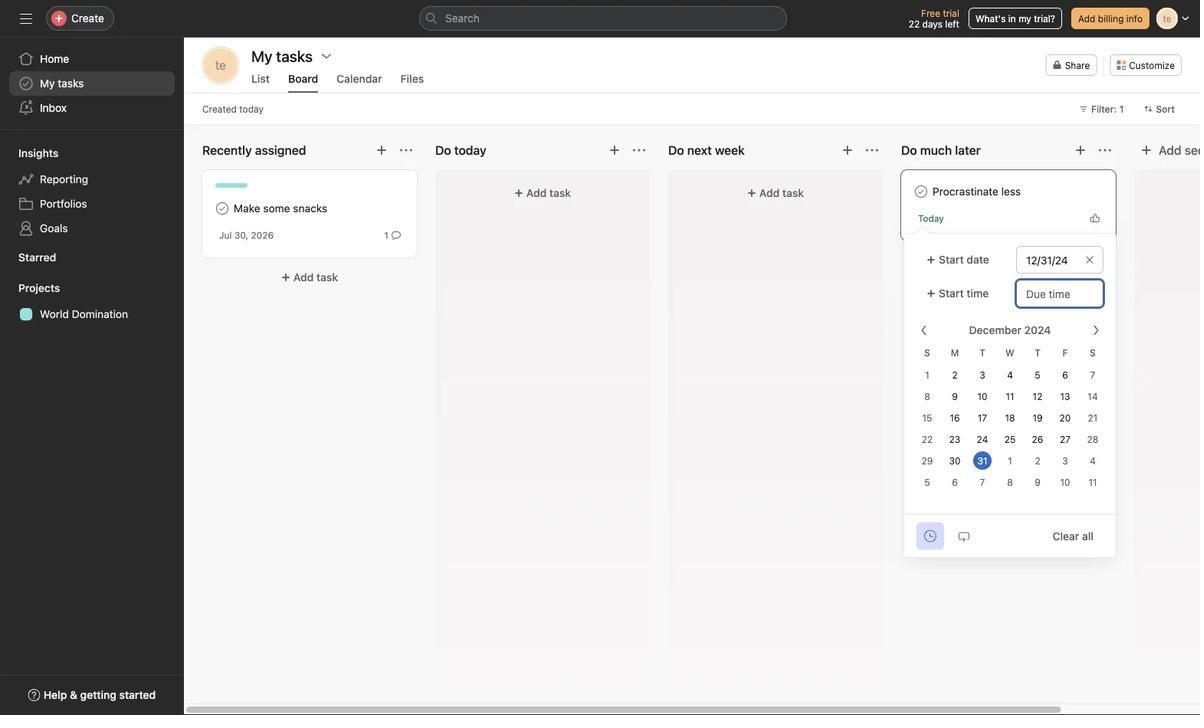 Task type: vqa. For each thing, say whether or not it's contained in the screenshot.
the update within the Latest status update element
no



Task type: describe. For each thing, give the bounding box(es) containing it.
add sec button
[[1135, 137, 1201, 164]]

14
[[1089, 392, 1099, 402]]

1 inside button
[[385, 230, 389, 241]]

billing
[[1099, 13, 1125, 24]]

left
[[946, 18, 960, 29]]

calendar
[[337, 72, 382, 85]]

18
[[1006, 413, 1016, 424]]

help & getting started
[[43, 689, 156, 702]]

do next week
[[669, 143, 745, 158]]

list link
[[252, 72, 270, 93]]

1 vertical spatial 7
[[981, 477, 986, 488]]

13
[[1061, 392, 1071, 402]]

show options image
[[321, 50, 333, 62]]

1 vertical spatial 9
[[1035, 477, 1041, 488]]

f
[[1063, 347, 1069, 358]]

hide sidebar image
[[20, 12, 32, 25]]

make
[[234, 202, 260, 215]]

filter: 1 button
[[1073, 98, 1132, 120]]

add time image
[[925, 530, 937, 543]]

25
[[1005, 434, 1016, 445]]

w
[[1006, 347, 1015, 358]]

1 horizontal spatial 10
[[1061, 477, 1071, 488]]

completed checkbox for make
[[213, 199, 232, 218]]

global element
[[0, 38, 184, 130]]

previous month image
[[919, 324, 931, 337]]

add task image for recently assigned
[[376, 144, 388, 156]]

tasks
[[58, 77, 84, 90]]

1 s from the left
[[925, 347, 931, 358]]

2026
[[251, 230, 274, 241]]

board link
[[288, 72, 318, 93]]

start time
[[939, 287, 990, 300]]

jul 30, 2026
[[219, 230, 274, 241]]

1 horizontal spatial 4
[[1091, 456, 1097, 467]]

15
[[923, 413, 933, 424]]

today
[[240, 104, 264, 114]]

19
[[1033, 413, 1043, 424]]

reporting link
[[9, 167, 175, 192]]

much later
[[921, 143, 981, 158]]

world
[[40, 308, 69, 321]]

share
[[1066, 60, 1091, 71]]

1 horizontal spatial 22
[[922, 434, 934, 445]]

domination
[[72, 308, 128, 321]]

0 vertical spatial 10
[[978, 392, 988, 402]]

te
[[215, 58, 226, 72]]

created
[[202, 104, 237, 114]]

do for do next week
[[669, 143, 685, 158]]

help
[[43, 689, 67, 702]]

next month image
[[1091, 324, 1103, 337]]

my tasks
[[252, 47, 313, 65]]

create button
[[46, 6, 114, 31]]

1 t from the left
[[980, 347, 986, 358]]

1 button
[[381, 228, 404, 243]]

12
[[1033, 392, 1043, 402]]

date
[[967, 253, 990, 266]]

my tasks
[[40, 77, 84, 90]]

free
[[922, 8, 941, 18]]

trial
[[944, 8, 960, 18]]

sort
[[1157, 104, 1176, 114]]

reporting
[[40, 173, 88, 186]]

share button
[[1047, 54, 1098, 76]]

world domination
[[40, 308, 128, 321]]

files link
[[401, 72, 424, 93]]

portfolios link
[[9, 192, 175, 216]]

completed checkbox for procrastinate
[[913, 183, 931, 201]]

21
[[1089, 413, 1099, 424]]

29
[[922, 456, 934, 467]]

1 horizontal spatial 8
[[1008, 477, 1014, 488]]

my
[[1019, 13, 1032, 24]]

board
[[288, 72, 318, 85]]

27
[[1061, 434, 1071, 445]]

info
[[1127, 13, 1143, 24]]

insights
[[18, 147, 59, 160]]

1 vertical spatial 6
[[953, 477, 959, 488]]

23
[[950, 434, 961, 445]]

files
[[401, 72, 424, 85]]

less
[[1002, 185, 1022, 198]]

0 vertical spatial 5
[[1036, 370, 1041, 381]]

30
[[950, 456, 961, 467]]

procrastinate less
[[933, 185, 1022, 198]]

1 horizontal spatial 7
[[1091, 370, 1096, 381]]

set to repeat image
[[959, 530, 971, 543]]

0 horizontal spatial 2
[[953, 370, 958, 381]]

Due time text field
[[1017, 280, 1104, 308]]

26
[[1033, 434, 1044, 445]]

free trial 22 days left
[[909, 8, 960, 29]]

m
[[952, 347, 960, 358]]

30,
[[235, 230, 249, 241]]

clear all button
[[1043, 523, 1104, 550]]

today button
[[919, 213, 945, 224]]

completed image
[[913, 183, 931, 201]]

add task image for do next week
[[842, 144, 854, 156]]

0 horizontal spatial 9
[[953, 392, 959, 402]]

projects element
[[0, 275, 184, 330]]

portfolios
[[40, 197, 87, 210]]



Task type: locate. For each thing, give the bounding box(es) containing it.
customize
[[1130, 60, 1176, 71]]

1 inside dropdown button
[[1120, 104, 1125, 114]]

1 horizontal spatial t
[[1035, 347, 1041, 358]]

&
[[70, 689, 77, 702]]

1 more section actions image from the left
[[400, 144, 413, 156]]

0 vertical spatial 7
[[1091, 370, 1096, 381]]

sec
[[1186, 143, 1201, 158]]

clear all
[[1053, 530, 1094, 543]]

28
[[1088, 434, 1099, 445]]

start time button
[[917, 280, 1005, 308]]

goals link
[[9, 216, 175, 241]]

1 vertical spatial 3
[[1063, 456, 1069, 467]]

s down previous month 'image' on the right top of page
[[925, 347, 931, 358]]

projects button
[[0, 281, 60, 296]]

jul
[[219, 230, 232, 241]]

do left next week
[[669, 143, 685, 158]]

1 vertical spatial 22
[[922, 434, 934, 445]]

start date button
[[917, 246, 1005, 274]]

16
[[951, 413, 961, 424]]

2024
[[1025, 324, 1052, 337]]

clear
[[1053, 530, 1080, 543]]

1 start from the top
[[939, 253, 965, 266]]

3 add task image from the left
[[842, 144, 854, 156]]

insights element
[[0, 140, 184, 244]]

11
[[1007, 392, 1015, 402], [1089, 477, 1098, 488]]

add task button
[[445, 179, 641, 207], [678, 179, 874, 207], [902, 247, 1117, 275], [202, 264, 417, 291]]

3 more section actions image from the left
[[1100, 144, 1112, 156]]

5 down "29"
[[925, 477, 931, 488]]

more section actions image
[[400, 144, 413, 156], [633, 144, 646, 156], [1100, 144, 1112, 156]]

3
[[980, 370, 986, 381], [1063, 456, 1069, 467]]

1 vertical spatial 2
[[1036, 456, 1041, 467]]

5
[[1036, 370, 1041, 381], [925, 477, 931, 488]]

home link
[[9, 47, 175, 71]]

add task image for do today
[[609, 144, 621, 156]]

0 horizontal spatial 11
[[1007, 392, 1015, 402]]

start for start date
[[939, 253, 965, 266]]

more section actions image for do much later
[[1100, 144, 1112, 156]]

9 down the 26
[[1035, 477, 1041, 488]]

0 vertical spatial start
[[939, 253, 965, 266]]

task
[[550, 187, 571, 199], [783, 187, 805, 199], [1016, 254, 1038, 267], [317, 271, 338, 284]]

22
[[909, 18, 920, 29], [922, 434, 934, 445]]

0 horizontal spatial 3
[[980, 370, 986, 381]]

1 horizontal spatial 11
[[1089, 477, 1098, 488]]

10 up 17
[[978, 392, 988, 402]]

0 horizontal spatial 4
[[1008, 370, 1014, 381]]

0 vertical spatial 9
[[953, 392, 959, 402]]

31
[[978, 456, 988, 467]]

1 horizontal spatial s
[[1091, 347, 1097, 358]]

0 horizontal spatial do
[[669, 143, 685, 158]]

what's
[[976, 13, 1007, 24]]

add billing info
[[1079, 13, 1143, 24]]

add task image
[[376, 144, 388, 156], [609, 144, 621, 156], [842, 144, 854, 156], [1075, 144, 1087, 156]]

t
[[980, 347, 986, 358], [1035, 347, 1041, 358]]

world domination link
[[9, 302, 175, 327]]

completed image
[[213, 199, 232, 218]]

2 down the 26
[[1036, 456, 1041, 467]]

9 up 16
[[953, 392, 959, 402]]

start for start time
[[939, 287, 965, 300]]

my
[[40, 77, 55, 90]]

1 horizontal spatial more section actions image
[[633, 144, 646, 156]]

0 horizontal spatial 22
[[909, 18, 920, 29]]

10 down 27
[[1061, 477, 1071, 488]]

22 left days
[[909, 18, 920, 29]]

0 horizontal spatial 6
[[953, 477, 959, 488]]

days
[[923, 18, 943, 29]]

do right more section actions image
[[902, 143, 918, 158]]

start date
[[939, 253, 990, 266]]

create
[[71, 12, 104, 25]]

1 do from the left
[[669, 143, 685, 158]]

0 vertical spatial 2
[[953, 370, 958, 381]]

1 vertical spatial 8
[[1008, 477, 1014, 488]]

4 add task image from the left
[[1075, 144, 1087, 156]]

1 horizontal spatial 3
[[1063, 456, 1069, 467]]

2 start from the top
[[939, 287, 965, 300]]

7
[[1091, 370, 1096, 381], [981, 477, 986, 488]]

1 vertical spatial 11
[[1089, 477, 1098, 488]]

what's in my trial? button
[[969, 8, 1063, 29]]

7 down 31 at the right
[[981, 477, 986, 488]]

0 vertical spatial 8
[[925, 392, 931, 402]]

0 horizontal spatial 10
[[978, 392, 988, 402]]

inbox link
[[9, 96, 175, 120]]

2 horizontal spatial more section actions image
[[1100, 144, 1112, 156]]

10
[[978, 392, 988, 402], [1061, 477, 1071, 488]]

20
[[1060, 413, 1072, 424]]

trial?
[[1035, 13, 1056, 24]]

december 2024
[[970, 324, 1052, 337]]

2
[[953, 370, 958, 381], [1036, 456, 1041, 467]]

add sec
[[1160, 143, 1201, 158]]

1 horizontal spatial 5
[[1036, 370, 1041, 381]]

3 up 17
[[980, 370, 986, 381]]

4 down 28
[[1091, 456, 1097, 467]]

s down the next month icon
[[1091, 347, 1097, 358]]

more section actions image for do today
[[633, 144, 646, 156]]

completed checkbox up the "today"
[[913, 183, 931, 201]]

4 down w
[[1008, 370, 1014, 381]]

8 up 15
[[925, 392, 931, 402]]

all
[[1083, 530, 1094, 543]]

completed checkbox left make on the left top of the page
[[213, 199, 232, 218]]

start left time at the top
[[939, 287, 965, 300]]

t down 2024 on the right
[[1035, 347, 1041, 358]]

calendar link
[[337, 72, 382, 93]]

december
[[970, 324, 1022, 337]]

6
[[1063, 370, 1069, 381], [953, 477, 959, 488]]

0 horizontal spatial t
[[980, 347, 986, 358]]

what's in my trial?
[[976, 13, 1056, 24]]

procrastinate
[[933, 185, 999, 198]]

5 up '12'
[[1036, 370, 1041, 381]]

do much later
[[902, 143, 981, 158]]

1 vertical spatial 10
[[1061, 477, 1071, 488]]

0 horizontal spatial 7
[[981, 477, 986, 488]]

1 vertical spatial start
[[939, 287, 965, 300]]

2 s from the left
[[1091, 347, 1097, 358]]

0 horizontal spatial s
[[925, 347, 931, 358]]

add billing info button
[[1072, 8, 1150, 29]]

0 vertical spatial 22
[[909, 18, 920, 29]]

2 do from the left
[[902, 143, 918, 158]]

next week
[[688, 143, 745, 158]]

getting
[[80, 689, 117, 702]]

22 inside the free trial 22 days left
[[909, 18, 920, 29]]

do
[[669, 143, 685, 158], [902, 143, 918, 158]]

0 horizontal spatial 5
[[925, 477, 931, 488]]

do today
[[436, 143, 487, 158]]

add task
[[527, 187, 571, 199], [760, 187, 805, 199], [993, 254, 1038, 267], [294, 271, 338, 284]]

11 up the 18
[[1007, 392, 1015, 402]]

recently assigned
[[202, 143, 306, 158]]

Due date text field
[[1017, 246, 1104, 274]]

0 vertical spatial 11
[[1007, 392, 1015, 402]]

22 down 15
[[922, 434, 934, 445]]

1 vertical spatial 5
[[925, 477, 931, 488]]

insights button
[[0, 146, 59, 161]]

more section actions image left 'do next week'
[[633, 144, 646, 156]]

te button
[[202, 47, 239, 84]]

search
[[446, 12, 480, 25]]

more section actions image
[[867, 144, 879, 156]]

started
[[119, 689, 156, 702]]

created today
[[202, 104, 264, 114]]

0 horizontal spatial completed checkbox
[[213, 199, 232, 218]]

starred
[[18, 251, 56, 264]]

do for do much later
[[902, 143, 918, 158]]

t down december
[[980, 347, 986, 358]]

starred button
[[0, 250, 56, 265]]

some
[[263, 202, 290, 215]]

inbox
[[40, 102, 67, 114]]

0 vertical spatial 6
[[1063, 370, 1069, 381]]

3 down 27
[[1063, 456, 1069, 467]]

Completed checkbox
[[913, 183, 931, 201], [213, 199, 232, 218]]

7 up 14
[[1091, 370, 1096, 381]]

add task image for do much later
[[1075, 144, 1087, 156]]

more section actions image for recently assigned
[[400, 144, 413, 156]]

1 add task image from the left
[[376, 144, 388, 156]]

2 add task image from the left
[[609, 144, 621, 156]]

11 down 28
[[1089, 477, 1098, 488]]

s
[[925, 347, 931, 358], [1091, 347, 1097, 358]]

8 down 25
[[1008, 477, 1014, 488]]

2 more section actions image from the left
[[633, 144, 646, 156]]

sort button
[[1138, 98, 1183, 120]]

0 horizontal spatial more section actions image
[[400, 144, 413, 156]]

2 t from the left
[[1035, 347, 1041, 358]]

help & getting started button
[[18, 682, 166, 709]]

1 horizontal spatial completed checkbox
[[913, 183, 931, 201]]

projects
[[18, 282, 60, 294]]

filter: 1
[[1092, 104, 1125, 114]]

my tasks link
[[9, 71, 175, 96]]

1 vertical spatial 4
[[1091, 456, 1097, 467]]

0 vertical spatial 4
[[1008, 370, 1014, 381]]

0 horizontal spatial 8
[[925, 392, 931, 402]]

search list box
[[420, 6, 788, 31]]

6 up 13
[[1063, 370, 1069, 381]]

list
[[252, 72, 270, 85]]

1 horizontal spatial 6
[[1063, 370, 1069, 381]]

1 horizontal spatial 9
[[1035, 477, 1041, 488]]

more section actions image down "filter:"
[[1100, 144, 1112, 156]]

2 down m
[[953, 370, 958, 381]]

0 vertical spatial 3
[[980, 370, 986, 381]]

0 likes. click to like this task image
[[1091, 214, 1101, 223]]

filter:
[[1092, 104, 1118, 114]]

6 down 30
[[953, 477, 959, 488]]

more section actions image left do today
[[400, 144, 413, 156]]

add
[[1079, 13, 1096, 24], [1160, 143, 1182, 158], [527, 187, 547, 199], [760, 187, 780, 199], [993, 254, 1013, 267], [294, 271, 314, 284]]

17
[[978, 413, 988, 424]]

8
[[925, 392, 931, 402], [1008, 477, 1014, 488]]

1 horizontal spatial 2
[[1036, 456, 1041, 467]]

1 horizontal spatial do
[[902, 143, 918, 158]]

start left date
[[939, 253, 965, 266]]

december 2024 button
[[960, 317, 1077, 344]]

search button
[[420, 6, 788, 31]]

home
[[40, 53, 69, 65]]

9
[[953, 392, 959, 402], [1035, 477, 1041, 488]]

1
[[1120, 104, 1125, 114], [385, 230, 389, 241], [926, 370, 930, 381], [1009, 456, 1013, 467]]

clear due date image
[[1086, 255, 1095, 265]]



